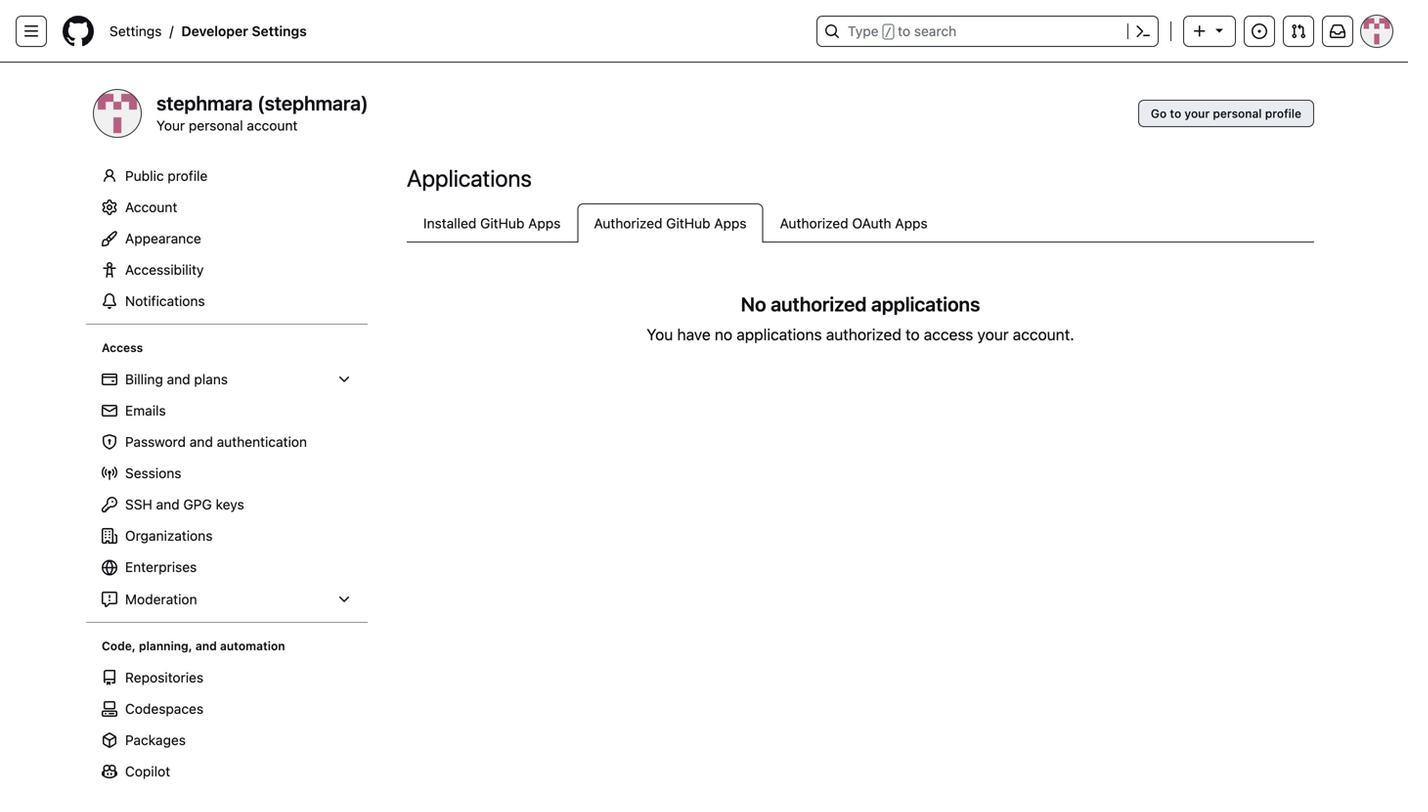 Task type: describe. For each thing, give the bounding box(es) containing it.
1 vertical spatial to
[[1170, 107, 1182, 120]]

0 vertical spatial to
[[898, 23, 911, 39]]

ssh
[[125, 496, 152, 512]]

broadcast image
[[102, 465, 117, 481]]

personal for (stephmara)
[[189, 117, 243, 133]]

type / to search
[[848, 23, 957, 39]]

plus image
[[1192, 23, 1208, 39]]

0 horizontal spatial profile
[[168, 168, 208, 184]]

code,
[[102, 639, 136, 653]]

/ for type
[[885, 25, 892, 39]]

billing
[[125, 371, 163, 387]]

public profile
[[125, 168, 208, 184]]

no
[[741, 292, 766, 315]]

appearance
[[125, 230, 201, 246]]

to inside 'no authorized applications you have no applications authorized to access your account.'
[[906, 325, 920, 344]]

password and authentication link
[[94, 426, 360, 458]]

key image
[[102, 497, 117, 512]]

have
[[677, 325, 711, 344]]

enterprises link
[[94, 552, 360, 584]]

code, planning, and automation
[[102, 639, 285, 653]]

authentication
[[217, 434, 307, 450]]

@stephmara image
[[94, 90, 141, 137]]

/ for settings
[[170, 23, 174, 39]]

copilot link
[[94, 756, 360, 787]]

person image
[[102, 168, 117, 184]]

personal for to
[[1213, 107, 1262, 120]]

0 vertical spatial authorized
[[771, 292, 867, 315]]

notifications image
[[1330, 23, 1346, 39]]

notifications
[[125, 293, 205, 309]]

access list
[[94, 364, 360, 615]]

authorized oauth apps link
[[763, 203, 944, 243]]

mail image
[[102, 403, 117, 419]]

codespaces link
[[94, 693, 360, 725]]

gear image
[[102, 200, 117, 215]]

ssh and gpg keys
[[125, 496, 244, 512]]

list containing settings / developer settings
[[102, 16, 805, 47]]

go
[[1151, 107, 1167, 120]]

1 horizontal spatial profile
[[1265, 107, 1302, 120]]

billing and plans
[[125, 371, 228, 387]]

and for plans
[[167, 371, 190, 387]]

organizations
[[125, 528, 213, 544]]

1 horizontal spatial your
[[1185, 107, 1210, 120]]

code, planning, and automation list
[[94, 662, 360, 795]]

package image
[[102, 732, 117, 748]]

developer
[[181, 23, 248, 39]]

authorized oauth apps
[[780, 215, 928, 231]]

and up repositories link
[[195, 639, 217, 653]]

1 settings from the left
[[110, 23, 162, 39]]

installed github apps link
[[407, 203, 577, 243]]

stephmara
[[156, 91, 253, 114]]

repo image
[[102, 670, 117, 686]]

application settings element
[[407, 203, 1314, 243]]

your
[[156, 117, 185, 133]]

public
[[125, 168, 164, 184]]

organization image
[[102, 528, 117, 544]]

codespaces
[[125, 701, 204, 717]]

emails
[[125, 402, 166, 419]]

automation
[[220, 639, 285, 653]]

no
[[715, 325, 733, 344]]

packages link
[[94, 725, 360, 756]]

accessibility link
[[94, 254, 360, 286]]

billing and plans button
[[94, 364, 360, 395]]

and for authentication
[[190, 434, 213, 450]]

github for installed
[[480, 215, 525, 231]]

plans
[[194, 371, 228, 387]]

settings / developer settings
[[110, 23, 307, 39]]



Task type: vqa. For each thing, say whether or not it's contained in the screenshot.
Packages link
yes



Task type: locate. For each thing, give the bounding box(es) containing it.
1 vertical spatial your
[[978, 325, 1009, 344]]

sessions
[[125, 465, 181, 481]]

account
[[247, 117, 298, 133]]

0 horizontal spatial personal
[[189, 117, 243, 133]]

1 apps from the left
[[528, 215, 561, 231]]

2 github from the left
[[666, 215, 710, 231]]

apps right oauth
[[895, 215, 928, 231]]

password and authentication
[[125, 434, 307, 450]]

authorized left access
[[826, 325, 902, 344]]

(stephmara)
[[257, 91, 368, 114]]

authorized inside authorized github apps link
[[594, 215, 663, 231]]

1 vertical spatial authorized
[[826, 325, 902, 344]]

1 horizontal spatial settings
[[252, 23, 307, 39]]

and inside dropdown button
[[167, 371, 190, 387]]

authorized for authorized github apps
[[594, 215, 663, 231]]

paintbrush image
[[102, 231, 117, 246]]

account link
[[94, 192, 360, 223]]

settings right homepage icon
[[110, 23, 162, 39]]

personal
[[1213, 107, 1262, 120], [189, 117, 243, 133]]

2 apps from the left
[[714, 215, 747, 231]]

3 apps from the left
[[895, 215, 928, 231]]

github for authorized
[[666, 215, 710, 231]]

2 vertical spatial to
[[906, 325, 920, 344]]

packages
[[125, 732, 186, 748]]

1 horizontal spatial apps
[[714, 215, 747, 231]]

0 vertical spatial your
[[1185, 107, 1210, 120]]

0 horizontal spatial authorized
[[594, 215, 663, 231]]

public profile link
[[94, 160, 360, 192]]

/ inside the settings / developer settings
[[170, 23, 174, 39]]

command palette image
[[1135, 23, 1151, 39]]

authorized right no at top right
[[771, 292, 867, 315]]

/ inside the type / to search
[[885, 25, 892, 39]]

installed github apps
[[423, 215, 561, 231]]

0 horizontal spatial applications
[[737, 325, 822, 344]]

copilot image
[[102, 764, 117, 779]]

moderation
[[125, 591, 197, 607]]

1 horizontal spatial personal
[[1213, 107, 1262, 120]]

issue opened image
[[1252, 23, 1267, 39]]

type
[[848, 23, 879, 39]]

planning,
[[139, 639, 192, 653]]

your right access
[[978, 325, 1009, 344]]

git pull request image
[[1291, 23, 1307, 39]]

authorized for authorized oauth apps
[[780, 215, 849, 231]]

0 vertical spatial profile
[[1265, 107, 1302, 120]]

repositories
[[125, 669, 204, 686]]

personal down stephmara
[[189, 117, 243, 133]]

codespaces image
[[102, 701, 117, 717]]

enterprises
[[125, 559, 197, 575]]

accessibility image
[[102, 262, 117, 278]]

apps for installed github apps
[[528, 215, 561, 231]]

apps up no at top right
[[714, 215, 747, 231]]

sessions link
[[94, 458, 360, 489]]

appearance link
[[94, 223, 360, 254]]

to left "search"
[[898, 23, 911, 39]]

to right the go
[[1170, 107, 1182, 120]]

applications
[[407, 164, 532, 192]]

gpg
[[183, 496, 212, 512]]

applications down no at top right
[[737, 325, 822, 344]]

developer settings link
[[174, 16, 315, 47]]

and
[[167, 371, 190, 387], [190, 434, 213, 450], [156, 496, 180, 512], [195, 639, 217, 653]]

/
[[170, 23, 174, 39], [885, 25, 892, 39]]

keys
[[216, 496, 244, 512]]

1 vertical spatial applications
[[737, 325, 822, 344]]

0 horizontal spatial github
[[480, 215, 525, 231]]

organizations link
[[94, 520, 360, 552]]

applications
[[871, 292, 980, 315], [737, 325, 822, 344]]

triangle down image
[[1212, 22, 1227, 38]]

password
[[125, 434, 186, 450]]

0 vertical spatial applications
[[871, 292, 980, 315]]

2 horizontal spatial apps
[[895, 215, 928, 231]]

stephmara (stephmara) your personal account
[[156, 91, 368, 133]]

authorized inside authorized oauth apps link
[[780, 215, 849, 231]]

to
[[898, 23, 911, 39], [1170, 107, 1182, 120], [906, 325, 920, 344]]

moderation button
[[94, 584, 360, 615]]

no authorized applications you have no applications authorized to access your account.
[[647, 292, 1074, 344]]

your right the go
[[1185, 107, 1210, 120]]

your
[[1185, 107, 1210, 120], [978, 325, 1009, 344]]

notifications link
[[94, 286, 360, 317]]

1 authorized from the left
[[594, 215, 663, 231]]

0 horizontal spatial your
[[978, 325, 1009, 344]]

/ right type at the right top of the page
[[885, 25, 892, 39]]

github
[[480, 215, 525, 231], [666, 215, 710, 231]]

copilot
[[125, 763, 170, 779]]

list
[[102, 16, 805, 47]]

1 horizontal spatial authorized
[[780, 215, 849, 231]]

authorized
[[771, 292, 867, 315], [826, 325, 902, 344]]

globe image
[[102, 560, 117, 576]]

1 github from the left
[[480, 215, 525, 231]]

1 horizontal spatial applications
[[871, 292, 980, 315]]

0 horizontal spatial apps
[[528, 215, 561, 231]]

you
[[647, 325, 673, 344]]

installed
[[423, 215, 477, 231]]

apps for authorized oauth apps
[[895, 215, 928, 231]]

and down emails link
[[190, 434, 213, 450]]

0 horizontal spatial settings
[[110, 23, 162, 39]]

access
[[924, 325, 973, 344]]

2 authorized from the left
[[780, 215, 849, 231]]

emails link
[[94, 395, 360, 426]]

apps down applications
[[528, 215, 561, 231]]

applications up access
[[871, 292, 980, 315]]

settings
[[110, 23, 162, 39], [252, 23, 307, 39]]

to left access
[[906, 325, 920, 344]]

oauth
[[852, 215, 891, 231]]

and right ssh
[[156, 496, 180, 512]]

accessibility
[[125, 262, 204, 278]]

and for gpg
[[156, 496, 180, 512]]

profile
[[1265, 107, 1302, 120], [168, 168, 208, 184]]

settings right developer
[[252, 23, 307, 39]]

1 horizontal spatial github
[[666, 215, 710, 231]]

authorized
[[594, 215, 663, 231], [780, 215, 849, 231]]

bell image
[[102, 293, 117, 309]]

go to your personal profile
[[1151, 107, 1302, 120]]

account.
[[1013, 325, 1074, 344]]

authorized github apps link
[[577, 203, 763, 243]]

authorized github apps
[[594, 215, 747, 231]]

1 vertical spatial profile
[[168, 168, 208, 184]]

go to your personal profile link
[[1138, 100, 1314, 127]]

profile right public
[[168, 168, 208, 184]]

personal inside stephmara (stephmara) your personal account
[[189, 117, 243, 133]]

1 horizontal spatial /
[[885, 25, 892, 39]]

repositories link
[[94, 662, 360, 693]]

homepage image
[[63, 16, 94, 47]]

apps for authorized github apps
[[714, 215, 747, 231]]

access
[[102, 341, 143, 355]]

account
[[125, 199, 177, 215]]

search
[[914, 23, 957, 39]]

2 settings from the left
[[252, 23, 307, 39]]

/ left developer
[[170, 23, 174, 39]]

settings link
[[102, 16, 170, 47]]

ssh and gpg keys link
[[94, 489, 360, 520]]

shield lock image
[[102, 434, 117, 450]]

personal right the go
[[1213, 107, 1262, 120]]

profile down git pull request icon
[[1265, 107, 1302, 120]]

and left plans
[[167, 371, 190, 387]]

your inside 'no authorized applications you have no applications authorized to access your account.'
[[978, 325, 1009, 344]]

0 horizontal spatial /
[[170, 23, 174, 39]]

apps
[[528, 215, 561, 231], [714, 215, 747, 231], [895, 215, 928, 231]]



